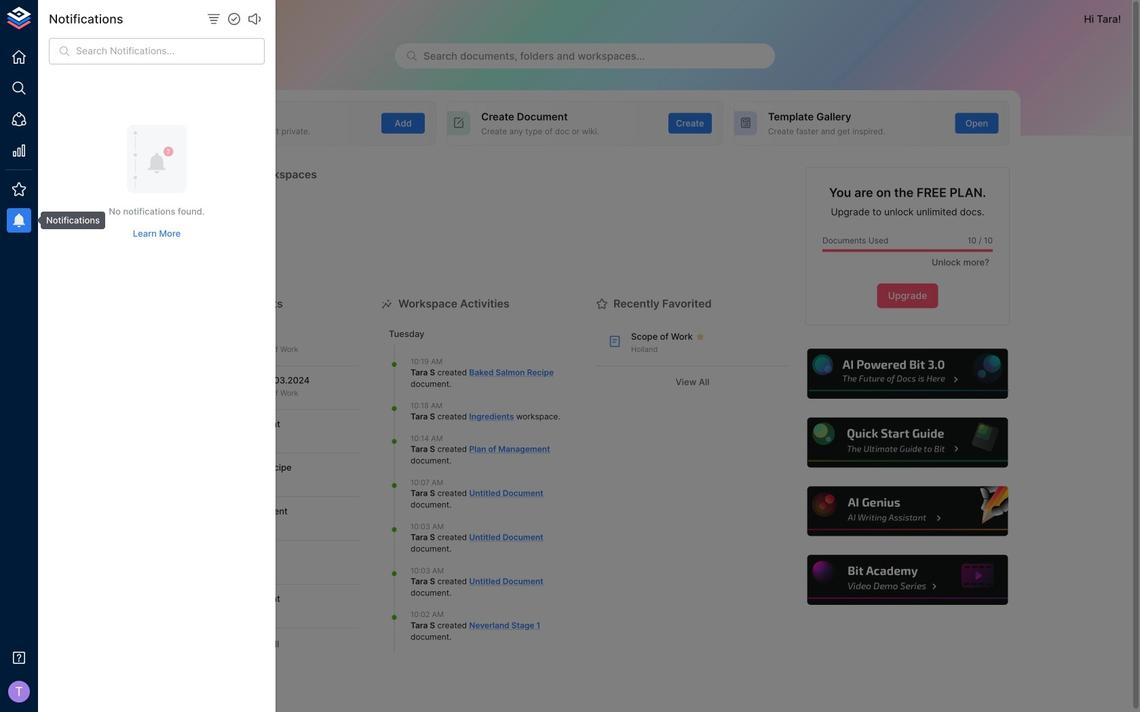 Task type: describe. For each thing, give the bounding box(es) containing it.
mark all read image
[[226, 11, 242, 27]]

1 help image from the top
[[806, 347, 1010, 401]]

Search Notifications... text field
[[76, 38, 265, 65]]



Task type: vqa. For each thing, say whether or not it's contained in the screenshot.
Favorite image to the left
no



Task type: locate. For each thing, give the bounding box(es) containing it.
sound on image
[[246, 11, 263, 27]]

tooltip
[[31, 212, 105, 230]]

help image
[[806, 347, 1010, 401], [806, 416, 1010, 470], [806, 485, 1010, 539], [806, 554, 1010, 608]]

4 help image from the top
[[806, 554, 1010, 608]]

2 help image from the top
[[806, 416, 1010, 470]]

3 help image from the top
[[806, 485, 1010, 539]]



